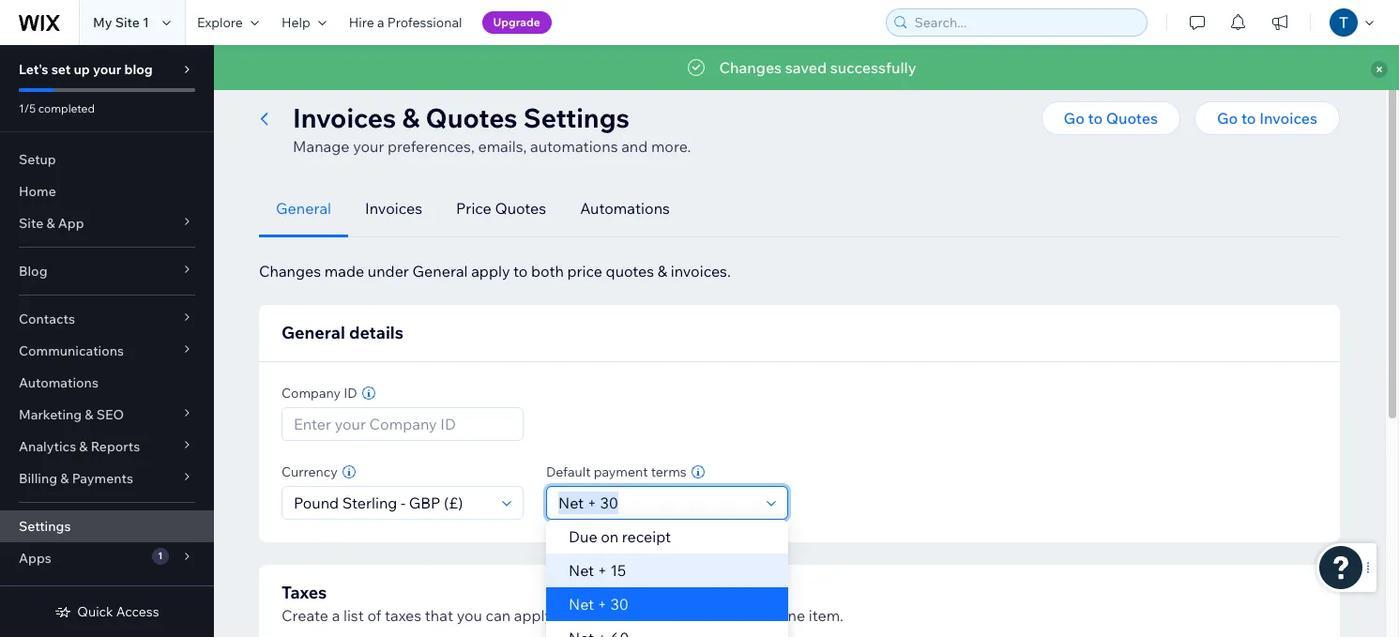 Task type: locate. For each thing, give the bounding box(es) containing it.
quick
[[77, 603, 113, 620]]

changes left saved
[[719, 58, 782, 77]]

1 + from the top
[[597, 561, 607, 580]]

app
[[58, 215, 84, 232]]

settings button
[[250, 68, 320, 96]]

settings up invoices & quotes settings manage your preferences, emails, automations and more.
[[462, 73, 513, 90]]

blog button
[[0, 255, 214, 287]]

+ left the 15
[[597, 561, 607, 580]]

site right the my
[[115, 14, 140, 31]]

communications button
[[0, 335, 214, 367]]

general up company
[[282, 322, 345, 343]]

net for net + 15
[[569, 561, 594, 580]]

create
[[282, 606, 329, 625]]

explore
[[197, 14, 243, 31]]

invoices
[[350, 73, 400, 90], [293, 101, 396, 134], [1259, 109, 1317, 128], [365, 199, 422, 218]]

invoices & quotes settings manage your preferences, emails, automations and more.
[[293, 101, 691, 156]]

general
[[276, 199, 331, 218], [412, 262, 468, 281], [282, 322, 345, 343]]

you
[[457, 606, 482, 625]]

0 vertical spatial a
[[377, 14, 384, 31]]

& left the seo
[[85, 406, 93, 423]]

line
[[780, 606, 805, 625]]

go inside go to quotes button
[[1064, 109, 1085, 128]]

list
[[343, 606, 364, 625]]

2 + from the top
[[597, 595, 607, 614]]

& down hire a professional
[[403, 73, 411, 90]]

1 vertical spatial +
[[597, 595, 607, 614]]

settings inside invoices & quotes settings manage your preferences, emails, automations and more.
[[523, 101, 630, 134]]

terms
[[651, 464, 687, 480]]

0 horizontal spatial automations
[[19, 374, 98, 391]]

tab list containing general
[[259, 180, 1340, 237]]

default payment terms
[[546, 464, 687, 480]]

& up the preferences,
[[402, 101, 420, 134]]

& for billing & payments
[[60, 470, 69, 487]]

quick access button
[[55, 603, 159, 620]]

& inside popup button
[[60, 470, 69, 487]]

changes saved successfully
[[719, 58, 916, 77]]

Search... field
[[909, 9, 1141, 36]]

& right billing
[[60, 470, 69, 487]]

manage
[[293, 137, 350, 156]]

automations inside button
[[580, 199, 670, 218]]

0 vertical spatial net
[[569, 561, 594, 580]]

1 horizontal spatial your
[[353, 137, 384, 156]]

billing
[[19, 470, 57, 487]]

setup
[[19, 151, 56, 168]]

2 vertical spatial general
[[282, 322, 345, 343]]

Company ID field
[[288, 408, 517, 440]]

net inside option
[[569, 561, 594, 580]]

1 horizontal spatial site
[[115, 14, 140, 31]]

net inside option
[[569, 595, 594, 614]]

emails,
[[478, 137, 527, 156]]

1 vertical spatial site
[[19, 215, 43, 232]]

0 vertical spatial general
[[276, 199, 331, 218]]

+ for 30
[[597, 595, 607, 614]]

& for analytics & reports
[[79, 438, 88, 455]]

that
[[425, 606, 453, 625]]

from
[[717, 606, 750, 625]]

tab list
[[259, 180, 1340, 237]]

invoice
[[602, 606, 651, 625]]

to inside "taxes create a list of taxes that you can apply to any invoice or quote from the line item."
[[556, 606, 571, 625]]

go to quotes button
[[1041, 101, 1181, 135]]

quotes inside invoices & quotes settings manage your preferences, emails, automations and more.
[[426, 101, 518, 134]]

net down net + 15 on the left bottom of the page
[[569, 595, 594, 614]]

your
[[93, 61, 121, 78], [353, 137, 384, 156]]

quick access
[[77, 603, 159, 620]]

blog
[[19, 263, 47, 280]]

price
[[567, 262, 602, 281]]

net
[[569, 561, 594, 580], [569, 595, 594, 614]]

invoices for invoices
[[365, 199, 422, 218]]

changes left made
[[259, 262, 321, 281]]

+
[[597, 561, 607, 580], [597, 595, 607, 614]]

reports
[[91, 438, 140, 455]]

quote
[[673, 606, 714, 625]]

a left list
[[332, 606, 340, 625]]

payments
[[72, 470, 133, 487]]

home link
[[0, 175, 214, 207]]

professional
[[387, 14, 462, 31]]

0 horizontal spatial site
[[19, 215, 43, 232]]

currency
[[282, 464, 338, 480]]

1 vertical spatial 1
[[158, 550, 163, 562]]

changes for changes saved successfully
[[719, 58, 782, 77]]

analytics & reports button
[[0, 431, 214, 463]]

up
[[74, 61, 90, 78]]

company
[[282, 385, 341, 402]]

& for site & app
[[46, 215, 55, 232]]

1 horizontal spatial changes
[[719, 58, 782, 77]]

changes inside alert
[[719, 58, 782, 77]]

0 vertical spatial your
[[93, 61, 121, 78]]

upgrade button
[[482, 11, 552, 34]]

automations down 'and'
[[580, 199, 670, 218]]

taxes
[[385, 606, 422, 625]]

net for net + 30
[[569, 595, 594, 614]]

more.
[[651, 137, 691, 156]]

or
[[655, 606, 669, 625]]

net + 15
[[569, 561, 626, 580]]

2 net from the top
[[569, 595, 594, 614]]

1 horizontal spatial automations
[[580, 199, 670, 218]]

settings up apps
[[19, 518, 71, 535]]

general down manage
[[276, 199, 331, 218]]

& for invoices & quotes settings
[[403, 73, 411, 90]]

1 vertical spatial net
[[569, 595, 594, 614]]

help
[[281, 14, 310, 31]]

0 vertical spatial 1
[[143, 14, 149, 31]]

quotes for invoices & quotes settings manage your preferences, emails, automations and more.
[[426, 101, 518, 134]]

site & app button
[[0, 207, 214, 239]]

list box containing due on receipt
[[546, 520, 788, 637]]

0 horizontal spatial your
[[93, 61, 121, 78]]

a right hire
[[377, 14, 384, 31]]

1 horizontal spatial go
[[1217, 109, 1238, 128]]

let's
[[19, 61, 48, 78]]

1 vertical spatial your
[[353, 137, 384, 156]]

net + 15 option
[[546, 554, 788, 587]]

settings up automations
[[523, 101, 630, 134]]

automations
[[580, 199, 670, 218], [19, 374, 98, 391]]

changes
[[719, 58, 782, 77], [259, 262, 321, 281]]

made
[[324, 262, 364, 281]]

& inside dropdown button
[[46, 215, 55, 232]]

seo
[[96, 406, 124, 423]]

& inside invoices & quotes settings manage your preferences, emails, automations and more.
[[402, 101, 420, 134]]

successfully
[[830, 58, 916, 77]]

1 vertical spatial a
[[332, 606, 340, 625]]

id
[[344, 385, 357, 402]]

invoices inside invoices & quotes settings manage your preferences, emails, automations and more.
[[293, 101, 396, 134]]

apply right "can"
[[514, 606, 553, 625]]

2 go from the left
[[1217, 109, 1238, 128]]

& inside dropdown button
[[79, 438, 88, 455]]

0 vertical spatial +
[[597, 561, 607, 580]]

1/5
[[19, 101, 36, 115]]

1 go from the left
[[1064, 109, 1085, 128]]

& inside popup button
[[85, 406, 93, 423]]

hire a professional link
[[338, 0, 473, 45]]

1 horizontal spatial a
[[377, 14, 384, 31]]

to
[[1088, 109, 1103, 128], [1241, 109, 1256, 128], [513, 262, 528, 281], [556, 606, 571, 625]]

0 vertical spatial changes
[[719, 58, 782, 77]]

settings down "help"
[[259, 73, 310, 90]]

0 vertical spatial apply
[[471, 262, 510, 281]]

apply
[[471, 262, 510, 281], [514, 606, 553, 625]]

& inside button
[[403, 73, 411, 90]]

0 horizontal spatial 1
[[143, 14, 149, 31]]

0 horizontal spatial go
[[1064, 109, 1085, 128]]

both
[[531, 262, 564, 281]]

invoices inside tab list
[[365, 199, 422, 218]]

a inside "taxes create a list of taxes that you can apply to any invoice or quote from the line item."
[[332, 606, 340, 625]]

go inside go to invoices button
[[1217, 109, 1238, 128]]

site down the home
[[19, 215, 43, 232]]

0 horizontal spatial changes
[[259, 262, 321, 281]]

automations up "marketing"
[[19, 374, 98, 391]]

due on receipt
[[569, 527, 671, 546]]

+ inside option
[[597, 561, 607, 580]]

1 up access
[[158, 550, 163, 562]]

billing & payments
[[19, 470, 133, 487]]

& left reports
[[79, 438, 88, 455]]

a
[[377, 14, 384, 31], [332, 606, 340, 625]]

1 net from the top
[[569, 561, 594, 580]]

Default payment terms field
[[553, 487, 761, 519]]

1 vertical spatial apply
[[514, 606, 553, 625]]

0 vertical spatial automations
[[580, 199, 670, 218]]

under
[[368, 262, 409, 281]]

1 horizontal spatial 1
[[158, 550, 163, 562]]

can
[[486, 606, 511, 625]]

details
[[349, 322, 404, 343]]

0 vertical spatial site
[[115, 14, 140, 31]]

1 right the my
[[143, 14, 149, 31]]

invoices for invoices & quotes settings manage your preferences, emails, automations and more.
[[293, 101, 396, 134]]

automations button
[[563, 180, 687, 237]]

general right under
[[412, 262, 468, 281]]

1 horizontal spatial apply
[[514, 606, 553, 625]]

1
[[143, 14, 149, 31], [158, 550, 163, 562]]

list box
[[546, 520, 788, 637]]

net down due
[[569, 561, 594, 580]]

0 horizontal spatial apply
[[471, 262, 510, 281]]

general for general details
[[282, 322, 345, 343]]

settings
[[259, 73, 310, 90], [462, 73, 513, 90], [523, 101, 630, 134], [19, 518, 71, 535]]

go
[[1064, 109, 1085, 128], [1217, 109, 1238, 128]]

+ inside option
[[597, 595, 607, 614]]

your right manage
[[353, 137, 384, 156]]

payment
[[594, 464, 648, 480]]

net + 30 option
[[546, 587, 788, 621]]

1 vertical spatial automations
[[19, 374, 98, 391]]

automations inside sidebar element
[[19, 374, 98, 391]]

your right up
[[93, 61, 121, 78]]

my site 1
[[93, 14, 149, 31]]

1 vertical spatial changes
[[259, 262, 321, 281]]

apply left both at the top
[[471, 262, 510, 281]]

marketing & seo button
[[0, 399, 214, 431]]

+ left 30
[[597, 595, 607, 614]]

automations for automations button on the top left
[[580, 199, 670, 218]]

& left app
[[46, 215, 55, 232]]

general inside button
[[276, 199, 331, 218]]

0 horizontal spatial a
[[332, 606, 340, 625]]

completed
[[38, 101, 95, 115]]



Task type: vqa. For each thing, say whether or not it's contained in the screenshot.
list
yes



Task type: describe. For each thing, give the bounding box(es) containing it.
quotes
[[606, 262, 654, 281]]

changes made under general apply to both price quotes & invoices.
[[259, 262, 731, 281]]

contacts button
[[0, 303, 214, 335]]

Currency field
[[288, 487, 496, 519]]

go for go to invoices
[[1217, 109, 1238, 128]]

home
[[19, 183, 56, 200]]

setup link
[[0, 144, 214, 175]]

hire a professional
[[349, 14, 462, 31]]

automations link
[[0, 367, 214, 399]]

changes saved successfully alert
[[214, 45, 1399, 90]]

price quotes button
[[439, 180, 563, 237]]

& for marketing & seo
[[85, 406, 93, 423]]

settings inside sidebar element
[[19, 518, 71, 535]]

automations
[[530, 137, 618, 156]]

invoices for invoices & quotes settings
[[350, 73, 400, 90]]

apps
[[19, 550, 51, 567]]

communications
[[19, 343, 124, 359]]

to inside go to quotes button
[[1088, 109, 1103, 128]]

& right quotes on the left
[[658, 262, 667, 281]]

billing & payments button
[[0, 463, 214, 495]]

upgrade
[[493, 15, 540, 29]]

blog
[[124, 61, 153, 78]]

30
[[610, 595, 629, 614]]

automations for automations link
[[19, 374, 98, 391]]

invoices & quotes settings button
[[340, 68, 523, 96]]

settings inside button
[[462, 73, 513, 90]]

hire
[[349, 14, 374, 31]]

set
[[51, 61, 71, 78]]

go for go to quotes
[[1064, 109, 1085, 128]]

quotes for go to quotes
[[1106, 109, 1158, 128]]

general for general
[[276, 199, 331, 218]]

of
[[367, 606, 381, 625]]

analytics
[[19, 438, 76, 455]]

preferences,
[[388, 137, 475, 156]]

contacts
[[19, 311, 75, 327]]

apply inside "taxes create a list of taxes that you can apply to any invoice or quote from the line item."
[[514, 606, 553, 625]]

general details
[[282, 322, 404, 343]]

+ for 15
[[597, 561, 607, 580]]

your inside invoices & quotes settings manage your preferences, emails, automations and more.
[[353, 137, 384, 156]]

invoices button
[[348, 180, 439, 237]]

company id
[[282, 385, 357, 402]]

1 inside sidebar element
[[158, 550, 163, 562]]

my
[[93, 14, 112, 31]]

the
[[754, 606, 777, 625]]

any
[[574, 606, 599, 625]]

go to invoices
[[1217, 109, 1317, 128]]

item.
[[809, 606, 844, 625]]

site inside dropdown button
[[19, 215, 43, 232]]

quotes for invoices & quotes settings
[[414, 73, 459, 90]]

analytics & reports
[[19, 438, 140, 455]]

to inside go to invoices button
[[1241, 109, 1256, 128]]

changes for changes made under general apply to both price quotes & invoices.
[[259, 262, 321, 281]]

general button
[[259, 180, 348, 237]]

price
[[456, 199, 492, 218]]

access
[[116, 603, 159, 620]]

marketing & seo
[[19, 406, 124, 423]]

and
[[621, 137, 648, 156]]

let's set up your blog
[[19, 61, 153, 78]]

settings inside 'button'
[[259, 73, 310, 90]]

go to quotes
[[1064, 109, 1158, 128]]

on
[[601, 527, 619, 546]]

taxes create a list of taxes that you can apply to any invoice or quote from the line item.
[[282, 582, 844, 625]]

price quotes
[[456, 199, 546, 218]]

your inside sidebar element
[[93, 61, 121, 78]]

marketing
[[19, 406, 82, 423]]

settings link
[[0, 510, 214, 542]]

receipt
[[622, 527, 671, 546]]

help button
[[270, 0, 338, 45]]

& for invoices & quotes settings manage your preferences, emails, automations and more.
[[402, 101, 420, 134]]

sidebar element
[[0, 45, 214, 637]]

invoices & quotes settings
[[350, 73, 513, 90]]

default
[[546, 464, 591, 480]]

due
[[569, 527, 597, 546]]

invoices.
[[671, 262, 731, 281]]

1/5 completed
[[19, 101, 95, 115]]

go to invoices button
[[1195, 101, 1340, 135]]

taxes
[[282, 582, 327, 603]]

1 vertical spatial general
[[412, 262, 468, 281]]

saved
[[785, 58, 827, 77]]

net + 30
[[569, 595, 629, 614]]

15
[[610, 561, 626, 580]]



